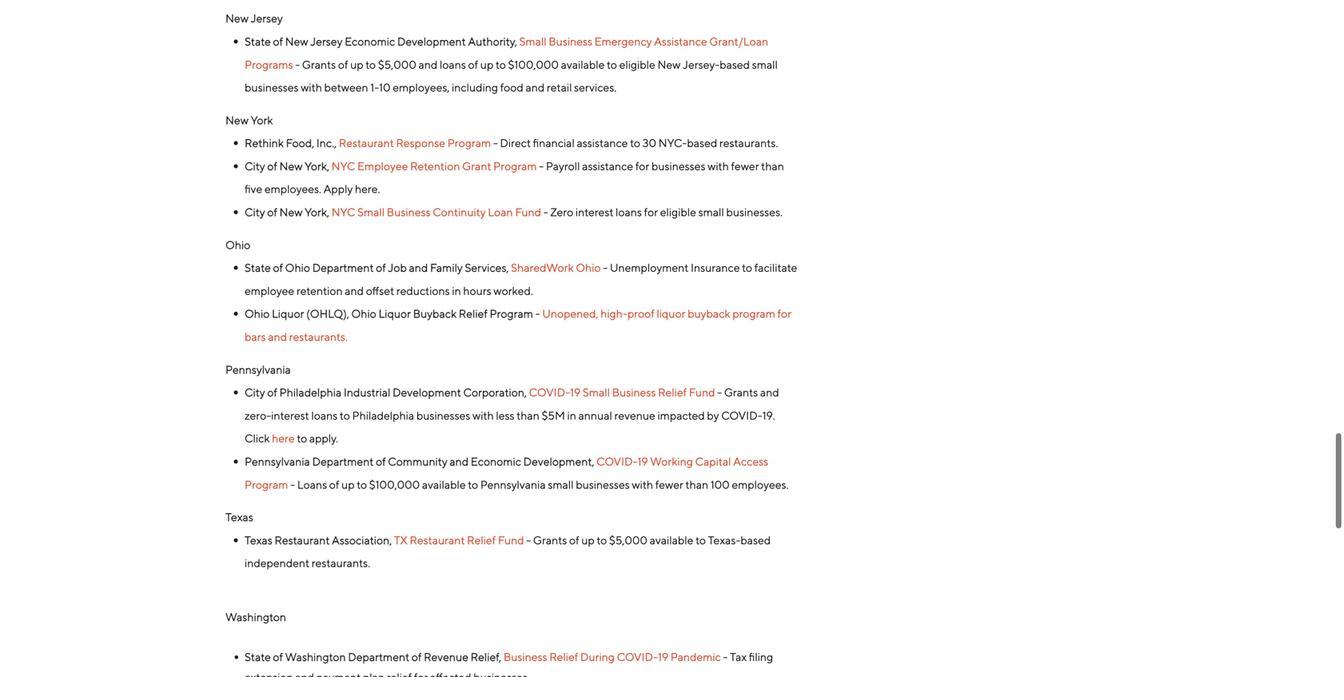 Task type: locate. For each thing, give the bounding box(es) containing it.
city for city of new york, nyc employee retention grant program
[[245, 160, 265, 173]]

state down new jersey
[[245, 35, 271, 48]]

1 horizontal spatial liquor
[[379, 307, 411, 320]]

york, down apply
[[305, 206, 329, 219]]

department for ohio
[[312, 261, 374, 274]]

0 vertical spatial $100,000
[[508, 58, 559, 71]]

here.
[[355, 183, 380, 196]]

for up unemployment
[[644, 206, 658, 219]]

up up "between"
[[350, 58, 364, 71]]

1 vertical spatial eligible
[[660, 206, 697, 219]]

small up annual
[[583, 386, 610, 399]]

in left hours
[[452, 284, 461, 297]]

3 state from the top
[[245, 651, 271, 664]]

up for state of new jersey economic development authority,
[[350, 58, 364, 71]]

based right 30
[[687, 136, 718, 150]]

nyc for nyc employee retention grant program
[[332, 160, 355, 173]]

small
[[519, 35, 547, 48], [358, 206, 385, 219], [583, 386, 610, 399]]

1 vertical spatial grants
[[724, 386, 758, 399]]

1 horizontal spatial jersey
[[310, 35, 343, 48]]

restaurants. down (ohlq),
[[289, 330, 348, 344]]

plan
[[363, 671, 385, 677]]

1 horizontal spatial eligible
[[660, 206, 697, 219]]

2 vertical spatial city
[[245, 386, 265, 399]]

small down grant/loan
[[752, 58, 778, 71]]

covid- down "revenue" in the left bottom of the page
[[597, 455, 638, 468]]

0 horizontal spatial interest
[[271, 409, 309, 422]]

to inside - unemployment insurance to facilitate employee retention and offset reductions in hours worked.
[[742, 261, 753, 274]]

emergency
[[595, 35, 652, 48]]

for down 30
[[636, 160, 650, 173]]

1 vertical spatial development
[[393, 386, 461, 399]]

0 vertical spatial department
[[312, 261, 374, 274]]

restaurants. down association,
[[312, 557, 370, 570]]

to inside - grants and zero-interest loans to philadelphia businesses with less than $5m in annual revenue impacted by covid-19. click
[[340, 409, 350, 422]]

0 horizontal spatial businesses.
[[474, 671, 530, 677]]

city of new york, nyc employee retention grant program
[[245, 160, 539, 173]]

0 horizontal spatial small
[[358, 206, 385, 219]]

2 vertical spatial state
[[245, 651, 271, 664]]

0 vertical spatial state
[[245, 35, 271, 48]]

small
[[752, 58, 778, 71], [699, 206, 724, 219], [548, 478, 574, 491]]

development
[[397, 35, 466, 48], [393, 386, 461, 399]]

- left payroll
[[539, 160, 544, 173]]

eligible down emergency on the left of page
[[619, 58, 656, 71]]

1 city from the top
[[245, 160, 265, 173]]

0 horizontal spatial jersey
[[251, 12, 283, 25]]

0 vertical spatial philadelphia
[[280, 386, 342, 399]]

association,
[[332, 534, 392, 547]]

- up by
[[718, 386, 722, 399]]

apply
[[324, 183, 353, 196]]

0 horizontal spatial grants
[[302, 58, 336, 71]]

1 vertical spatial city
[[245, 206, 265, 219]]

loans
[[440, 58, 466, 71], [616, 206, 642, 219], [311, 409, 338, 422]]

city up five
[[245, 160, 265, 173]]

- for sharedwork ohio
[[603, 261, 608, 274]]

businesses. inside - tax filing extension and payment plan relief for affected businesses.
[[474, 671, 530, 677]]

available down the pennsylvania department of community and economic development,
[[422, 478, 466, 491]]

for inside - tax filing extension and payment plan relief for affected businesses.
[[414, 671, 428, 677]]

2 horizontal spatial available
[[650, 534, 694, 547]]

covid- inside "covid-19 working capital access program"
[[597, 455, 638, 468]]

and left payment
[[295, 671, 314, 677]]

pennsylvania down development,
[[481, 478, 546, 491]]

small down 'here.'
[[358, 206, 385, 219]]

development,
[[524, 455, 595, 468]]

- tax filing extension and payment plan relief for affected businesses.
[[245, 651, 773, 677]]

assistance right payroll
[[582, 160, 634, 173]]

authority,
[[468, 35, 517, 48]]

1 vertical spatial department
[[312, 455, 374, 468]]

up inside - grants of up to $5,000 available to texas-based independent restaurants.
[[582, 534, 595, 547]]

0 horizontal spatial available
[[422, 478, 466, 491]]

0 vertical spatial in
[[452, 284, 461, 297]]

based down access
[[741, 534, 771, 547]]

- down - loans of up to $100,000 available to pennsylvania small businesses with fewer than 100 employees.
[[526, 534, 531, 547]]

2 horizontal spatial grants
[[724, 386, 758, 399]]

based inside - grants of up to $5,000 available to texas-based independent restaurants.
[[741, 534, 771, 547]]

and inside unopened, high-proof liquor buyback program for bars and restaurants.
[[268, 330, 287, 344]]

0 vertical spatial available
[[561, 58, 605, 71]]

york, down inc.,
[[305, 160, 329, 173]]

grants down - loans of up to $100,000 available to pennsylvania small businesses with fewer than 100 employees.
[[533, 534, 567, 547]]

liquor
[[657, 307, 686, 320]]

buyback
[[688, 307, 731, 320]]

loans
[[297, 478, 327, 491]]

0 vertical spatial restaurants.
[[720, 136, 778, 150]]

- for tx restaurant relief fund
[[526, 534, 531, 547]]

loans up unemployment
[[616, 206, 642, 219]]

1 vertical spatial in
[[567, 409, 576, 422]]

business up retail
[[549, 35, 593, 48]]

restaurant up the employee
[[339, 136, 394, 150]]

york
[[251, 113, 273, 127]]

restaurants. inside - grants of up to $5,000 available to texas-based independent restaurants.
[[312, 557, 370, 570]]

businesses down development,
[[576, 478, 630, 491]]

business up "revenue" in the left bottom of the page
[[612, 386, 656, 399]]

2 horizontal spatial small
[[752, 58, 778, 71]]

1 horizontal spatial restaurant
[[339, 136, 394, 150]]

philadelphia up here to apply.
[[280, 386, 342, 399]]

1 horizontal spatial $5,000
[[609, 534, 648, 547]]

jersey up "between"
[[310, 35, 343, 48]]

businesses.
[[727, 206, 783, 219], [474, 671, 530, 677]]

2 vertical spatial based
[[741, 534, 771, 547]]

small business emergency assistance grant/loan programs link
[[245, 35, 769, 71]]

2 york, from the top
[[305, 206, 329, 219]]

employees. inside - payroll assistance for businesses with fewer than five employees. apply here.
[[265, 183, 321, 196]]

hours
[[463, 284, 492, 297]]

1 vertical spatial nyc
[[332, 206, 355, 219]]

pennsylvania
[[226, 363, 293, 376], [245, 455, 310, 468], [481, 478, 546, 491]]

sharedwork
[[511, 261, 574, 274]]

available left texas-
[[650, 534, 694, 547]]

with inside - payroll assistance for businesses with fewer than five employees. apply here.
[[708, 160, 729, 173]]

1 vertical spatial interest
[[271, 409, 309, 422]]

washington down independent
[[226, 610, 288, 624]]

new
[[226, 12, 249, 25], [285, 35, 308, 48], [658, 58, 681, 71], [226, 113, 249, 127], [280, 160, 303, 173], [280, 206, 303, 219]]

employee
[[358, 160, 408, 173]]

0 vertical spatial fewer
[[731, 160, 759, 173]]

restaurants. right nyc-
[[720, 136, 778, 150]]

2 horizontal spatial than
[[762, 160, 784, 173]]

grants
[[302, 58, 336, 71], [724, 386, 758, 399], [533, 534, 567, 547]]

$100,000
[[508, 58, 559, 71], [369, 478, 420, 491]]

employees. down access
[[732, 478, 789, 491]]

- inside - grants and zero-interest loans to philadelphia businesses with less than $5m in annual revenue impacted by covid-19. click
[[718, 386, 722, 399]]

- grants of up to $5,000 and loans of up to $100,000 available to eligible new jersey-based small businesses with between 1-10 employees, including food and retail services.
[[245, 58, 778, 94]]

program left the loans
[[245, 478, 288, 491]]

0 horizontal spatial fewer
[[656, 478, 684, 491]]

in inside - grants and zero-interest loans to philadelphia businesses with less than $5m in annual revenue impacted by covid-19. click
[[567, 409, 576, 422]]

- left tax
[[723, 651, 728, 664]]

19
[[570, 386, 581, 399], [638, 455, 648, 468], [658, 651, 669, 664]]

0 horizontal spatial $5,000
[[378, 58, 417, 71]]

2 horizontal spatial 19
[[658, 651, 669, 664]]

19 left working at the bottom of page
[[638, 455, 648, 468]]

small right authority,
[[519, 35, 547, 48]]

interest
[[576, 206, 614, 219], [271, 409, 309, 422]]

city for city of new york, nyc small business continuity loan fund - zero interest loans for eligible small businesses.
[[245, 206, 265, 219]]

program
[[733, 307, 776, 320]]

program
[[448, 136, 491, 150], [494, 160, 537, 173], [490, 307, 533, 320], [245, 478, 288, 491]]

0 vertical spatial texas
[[226, 511, 255, 524]]

industrial
[[344, 386, 391, 399]]

1 state from the top
[[245, 35, 271, 48]]

for right relief
[[414, 671, 428, 677]]

0 vertical spatial economic
[[345, 35, 395, 48]]

2 state from the top
[[245, 261, 271, 274]]

nyc-
[[659, 136, 687, 150]]

restaurant response program link
[[339, 136, 491, 150]]

- inside - tax filing extension and payment plan relief for affected businesses.
[[723, 651, 728, 664]]

eligible up unemployment
[[660, 206, 697, 219]]

services,
[[465, 261, 509, 274]]

based inside - grants of up to $5,000 and loans of up to $100,000 available to eligible new jersey-based small businesses with between 1-10 employees, including food and retail services.
[[720, 58, 750, 71]]

1 vertical spatial washington
[[285, 651, 346, 664]]

filing
[[749, 651, 773, 664]]

insurance
[[691, 261, 740, 274]]

0 vertical spatial grants
[[302, 58, 336, 71]]

texas
[[226, 511, 255, 524], [245, 534, 272, 547]]

1 vertical spatial pennsylvania
[[245, 455, 310, 468]]

economic
[[345, 35, 395, 48], [471, 455, 521, 468]]

for right program at the top right
[[778, 307, 792, 320]]

nyc down apply
[[332, 206, 355, 219]]

$5m
[[542, 409, 565, 422]]

assistance inside - payroll assistance for businesses with fewer than five employees. apply here.
[[582, 160, 634, 173]]

for inside unopened, high-proof liquor buyback program for bars and restaurants.
[[778, 307, 792, 320]]

access
[[734, 455, 769, 468]]

and up 19.
[[760, 386, 779, 399]]

state up extension
[[245, 651, 271, 664]]

1 horizontal spatial employees.
[[732, 478, 789, 491]]

grants inside - grants and zero-interest loans to philadelphia businesses with less than $5m in annual revenue impacted by covid-19. click
[[724, 386, 758, 399]]

relief
[[387, 671, 412, 677]]

0 vertical spatial $5,000
[[378, 58, 417, 71]]

1 horizontal spatial businesses.
[[727, 206, 783, 219]]

1 vertical spatial assistance
[[582, 160, 634, 173]]

1 vertical spatial philadelphia
[[352, 409, 414, 422]]

high-
[[601, 307, 628, 320]]

new york
[[226, 113, 275, 127]]

state
[[245, 35, 271, 48], [245, 261, 271, 274], [245, 651, 271, 664]]

ohio
[[226, 238, 251, 251], [285, 261, 310, 274], [576, 261, 601, 274], [245, 307, 270, 320], [351, 307, 377, 320]]

businesses down programs
[[245, 81, 299, 94]]

0 horizontal spatial $100,000
[[369, 478, 420, 491]]

unopened,
[[542, 307, 599, 320]]

program down worked.
[[490, 307, 533, 320]]

$100,000 up food
[[508, 58, 559, 71]]

state for state of new jersey economic development authority,
[[245, 35, 271, 48]]

businesses. down relief,
[[474, 671, 530, 677]]

0 vertical spatial interest
[[576, 206, 614, 219]]

ohio down offset
[[351, 307, 377, 320]]

1 vertical spatial texas
[[245, 534, 272, 547]]

eligible
[[619, 58, 656, 71], [660, 206, 697, 219]]

philadelphia
[[280, 386, 342, 399], [352, 409, 414, 422]]

available
[[561, 58, 605, 71], [422, 478, 466, 491], [650, 534, 694, 547]]

up
[[350, 58, 364, 71], [480, 58, 494, 71], [342, 478, 355, 491], [582, 534, 595, 547]]

0 horizontal spatial eligible
[[619, 58, 656, 71]]

businesses down city of philadelphia industrial development corporation, covid-19 small business relief fund
[[417, 409, 471, 422]]

department up 'retention' at the left top of the page
[[312, 261, 374, 274]]

1 vertical spatial businesses.
[[474, 671, 530, 677]]

1 vertical spatial jersey
[[310, 35, 343, 48]]

assistance up payroll
[[577, 136, 628, 150]]

1 vertical spatial loans
[[616, 206, 642, 219]]

0 vertical spatial york,
[[305, 160, 329, 173]]

city of new york, nyc small business continuity loan fund - zero interest loans for eligible small businesses.
[[245, 206, 783, 219]]

nyc
[[332, 160, 355, 173], [332, 206, 355, 219]]

covid-
[[529, 386, 570, 399], [722, 409, 763, 422], [597, 455, 638, 468], [617, 651, 658, 664]]

up right the loans
[[342, 478, 355, 491]]

state up employee
[[245, 261, 271, 274]]

jersey up programs
[[251, 12, 283, 25]]

food
[[500, 81, 524, 94]]

for
[[636, 160, 650, 173], [644, 206, 658, 219], [778, 307, 792, 320], [414, 671, 428, 677]]

than inside - payroll assistance for businesses with fewer than five employees. apply here.
[[762, 160, 784, 173]]

0 vertical spatial pennsylvania
[[226, 363, 293, 376]]

- for business relief during covid-19 pandemic
[[723, 651, 728, 664]]

city down five
[[245, 206, 265, 219]]

2 vertical spatial department
[[348, 651, 410, 664]]

1 horizontal spatial fewer
[[731, 160, 759, 173]]

grants inside - grants of up to $5,000 and loans of up to $100,000 available to eligible new jersey-based small businesses with between 1-10 employees, including food and retail services.
[[302, 58, 336, 71]]

1 vertical spatial fewer
[[656, 478, 684, 491]]

rethink
[[245, 136, 284, 150]]

1 vertical spatial employees.
[[732, 478, 789, 491]]

1 vertical spatial state
[[245, 261, 271, 274]]

program inside "covid-19 working capital access program"
[[245, 478, 288, 491]]

employees. right five
[[265, 183, 321, 196]]

program up grant
[[448, 136, 491, 150]]

available inside - grants of up to $5,000 available to texas-based independent restaurants.
[[650, 534, 694, 547]]

1 vertical spatial 19
[[638, 455, 648, 468]]

covid- right during
[[617, 651, 658, 664]]

- right programs
[[295, 58, 300, 71]]

- inside - payroll assistance for businesses with fewer than five employees. apply here.
[[539, 160, 544, 173]]

1 horizontal spatial in
[[567, 409, 576, 422]]

pennsylvania down here
[[245, 455, 310, 468]]

$100,000 down community
[[369, 478, 420, 491]]

- loans of up to $100,000 available to pennsylvania small businesses with fewer than 100 employees.
[[288, 478, 789, 491]]

1 york, from the top
[[305, 160, 329, 173]]

and
[[419, 58, 438, 71], [526, 81, 545, 94], [409, 261, 428, 274], [345, 284, 364, 297], [268, 330, 287, 344], [760, 386, 779, 399], [450, 455, 469, 468], [295, 671, 314, 677]]

small up insurance
[[699, 206, 724, 219]]

1 vertical spatial $5,000
[[609, 534, 648, 547]]

1 horizontal spatial philadelphia
[[352, 409, 414, 422]]

0 vertical spatial than
[[762, 160, 784, 173]]

ohio up 'retention' at the left top of the page
[[285, 261, 310, 274]]

of
[[273, 35, 283, 48], [338, 58, 348, 71], [468, 58, 478, 71], [267, 160, 277, 173], [267, 206, 277, 219], [273, 261, 283, 274], [376, 261, 386, 274], [267, 386, 277, 399], [376, 455, 386, 468], [329, 478, 339, 491], [569, 534, 579, 547], [273, 651, 283, 664], [412, 651, 422, 664]]

1 nyc from the top
[[332, 160, 355, 173]]

0 vertical spatial nyc
[[332, 160, 355, 173]]

and right community
[[450, 455, 469, 468]]

loans inside - grants and zero-interest loans to philadelphia businesses with less than $5m in annual revenue impacted by covid-19. click
[[311, 409, 338, 422]]

small inside small business emergency assistance grant/loan programs
[[519, 35, 547, 48]]

restaurant up independent
[[275, 534, 330, 547]]

0 vertical spatial eligible
[[619, 58, 656, 71]]

available for texas restaurant association,
[[650, 534, 694, 547]]

19 up annual
[[570, 386, 581, 399]]

and up employees,
[[419, 58, 438, 71]]

0 vertical spatial small
[[752, 58, 778, 71]]

0 horizontal spatial than
[[517, 409, 540, 422]]

fewer inside - payroll assistance for businesses with fewer than five employees. apply here.
[[731, 160, 759, 173]]

buyback
[[413, 307, 457, 320]]

1 horizontal spatial 19
[[638, 455, 648, 468]]

$5,000 inside - grants of up to $5,000 and loans of up to $100,000 available to eligible new jersey-based small businesses with between 1-10 employees, including food and retail services.
[[378, 58, 417, 71]]

york,
[[305, 160, 329, 173], [305, 206, 329, 219]]

- left the zero
[[544, 206, 548, 219]]

assistance
[[577, 136, 628, 150], [582, 160, 634, 173]]

up down authority,
[[480, 58, 494, 71]]

0 horizontal spatial loans
[[311, 409, 338, 422]]

to
[[366, 58, 376, 71], [496, 58, 506, 71], [607, 58, 617, 71], [630, 136, 641, 150], [742, 261, 753, 274], [340, 409, 350, 422], [297, 432, 307, 445], [357, 478, 367, 491], [468, 478, 478, 491], [597, 534, 607, 547], [696, 534, 706, 547]]

grants up "between"
[[302, 58, 336, 71]]

10
[[379, 81, 391, 94]]

0 horizontal spatial in
[[452, 284, 461, 297]]

1 horizontal spatial small
[[699, 206, 724, 219]]

0 vertical spatial employees.
[[265, 183, 321, 196]]

small down development,
[[548, 478, 574, 491]]

restaurant right tx
[[410, 534, 465, 547]]

0 vertical spatial loans
[[440, 58, 466, 71]]

pennsylvania down bars
[[226, 363, 293, 376]]

development up employees,
[[397, 35, 466, 48]]

1 vertical spatial restaurants.
[[289, 330, 348, 344]]

grants up access
[[724, 386, 758, 399]]

based down grant/loan
[[720, 58, 750, 71]]

2 nyc from the top
[[332, 206, 355, 219]]

- inside - grants of up to $5,000 and loans of up to $100,000 available to eligible new jersey-based small businesses with between 1-10 employees, including food and retail services.
[[295, 58, 300, 71]]

pennsylvania for pennsylvania
[[226, 363, 293, 376]]

0 vertical spatial jersey
[[251, 12, 283, 25]]

2 vertical spatial grants
[[533, 534, 567, 547]]

nyc up apply
[[332, 160, 355, 173]]

ohio up bars
[[245, 307, 270, 320]]

ohio up employee
[[226, 238, 251, 251]]

0 horizontal spatial small
[[548, 478, 574, 491]]

2 horizontal spatial restaurant
[[410, 534, 465, 547]]

2 vertical spatial loans
[[311, 409, 338, 422]]

$5,000
[[378, 58, 417, 71], [609, 534, 648, 547]]

- unemployment insurance to facilitate employee retention and offset reductions in hours worked.
[[245, 261, 798, 297]]

interest inside - grants and zero-interest loans to philadelphia businesses with less than $5m in annual revenue impacted by covid-19. click
[[271, 409, 309, 422]]

interest up here
[[271, 409, 309, 422]]

department up plan at the left bottom
[[348, 651, 410, 664]]

1 horizontal spatial economic
[[471, 455, 521, 468]]

$5,000 inside - grants of up to $5,000 available to texas-based independent restaurants.
[[609, 534, 648, 547]]

1 horizontal spatial grants
[[533, 534, 567, 547]]

businesses
[[245, 81, 299, 94], [652, 160, 706, 173], [417, 409, 471, 422], [576, 478, 630, 491]]

3 city from the top
[[245, 386, 265, 399]]

and inside - tax filing extension and payment plan relief for affected businesses.
[[295, 671, 314, 677]]

- left the loans
[[290, 478, 295, 491]]

1 horizontal spatial interest
[[576, 206, 614, 219]]

1 horizontal spatial available
[[561, 58, 605, 71]]

texas for texas
[[226, 511, 255, 524]]

- inside - grants of up to $5,000 available to texas-based independent restaurants.
[[526, 534, 531, 547]]

- inside - unemployment insurance to facilitate employee retention and offset reductions in hours worked.
[[603, 261, 608, 274]]

covid- right by
[[722, 409, 763, 422]]

2 city from the top
[[245, 206, 265, 219]]

$5,000 for available
[[609, 534, 648, 547]]

family
[[430, 261, 463, 274]]

0 vertical spatial small
[[519, 35, 547, 48]]

texas-
[[708, 534, 741, 547]]

based
[[720, 58, 750, 71], [687, 136, 718, 150], [741, 534, 771, 547]]

fund down - loans of up to $100,000 available to pennsylvania small businesses with fewer than 100 employees.
[[498, 534, 524, 547]]

0 horizontal spatial economic
[[345, 35, 395, 48]]

loan
[[488, 206, 513, 219]]

0 vertical spatial city
[[245, 160, 265, 173]]

state for state of washington department of revenue relief, business relief during covid-19 pandemic
[[245, 651, 271, 664]]

19 left pandemic
[[658, 651, 669, 664]]



Task type: vqa. For each thing, say whether or not it's contained in the screenshot.
Pennsylvania
yes



Task type: describe. For each thing, give the bounding box(es) containing it.
independent
[[245, 557, 310, 570]]

retention
[[297, 284, 343, 297]]

grants inside - grants of up to $5,000 available to texas-based independent restaurants.
[[533, 534, 567, 547]]

tax
[[730, 651, 747, 664]]

with inside - grants and zero-interest loans to philadelphia businesses with less than $5m in annual revenue impacted by covid-19. click
[[473, 409, 494, 422]]

five
[[245, 183, 262, 196]]

employees,
[[393, 81, 450, 94]]

than inside - grants and zero-interest loans to philadelphia businesses with less than $5m in annual revenue impacted by covid-19. click
[[517, 409, 540, 422]]

pennsylvania department of community and economic development,
[[245, 455, 595, 468]]

1-
[[371, 81, 379, 94]]

covid- up $5m
[[529, 386, 570, 399]]

business down the city of new york, nyc employee retention grant program
[[387, 206, 431, 219]]

for inside - payroll assistance for businesses with fewer than five employees. apply here.
[[636, 160, 650, 173]]

programs
[[245, 58, 293, 71]]

relief,
[[471, 651, 502, 664]]

1 horizontal spatial than
[[686, 478, 709, 491]]

available for pennsylvania department of community and economic development,
[[422, 478, 466, 491]]

ohio right sharedwork
[[576, 261, 601, 274]]

$5,000 for and
[[378, 58, 417, 71]]

0 vertical spatial development
[[397, 35, 466, 48]]

restaurants. inside unopened, high-proof liquor buyback program for bars and restaurants.
[[289, 330, 348, 344]]

30
[[643, 136, 657, 150]]

covid-19 working capital access program link
[[245, 455, 769, 491]]

2 horizontal spatial loans
[[616, 206, 642, 219]]

0 vertical spatial 19
[[570, 386, 581, 399]]

1 vertical spatial small
[[358, 206, 385, 219]]

- for covid-19 working capital access program
[[290, 478, 295, 491]]

businesses inside - payroll assistance for businesses with fewer than five employees. apply here.
[[652, 160, 706, 173]]

ohio liquor (ohlq), ohio liquor buyback relief program -
[[245, 307, 542, 320]]

capital
[[695, 455, 731, 468]]

city for city of philadelphia industrial development corporation, covid-19 small business relief fund
[[245, 386, 265, 399]]

tx restaurant relief fund link
[[394, 534, 524, 547]]

relief down hours
[[459, 307, 488, 320]]

unemployment
[[610, 261, 689, 274]]

pandemic
[[671, 651, 721, 664]]

philadelphia inside - grants and zero-interest loans to philadelphia businesses with less than $5m in annual revenue impacted by covid-19. click
[[352, 409, 414, 422]]

offset
[[366, 284, 394, 297]]

- left direct on the top left of page
[[493, 136, 498, 150]]

1 vertical spatial based
[[687, 136, 718, 150]]

grant/loan
[[710, 35, 769, 48]]

of inside - grants of up to $5,000 available to texas-based independent restaurants.
[[569, 534, 579, 547]]

less
[[496, 409, 515, 422]]

businesses inside - grants and zero-interest loans to philadelphia businesses with less than $5m in annual revenue impacted by covid-19. click
[[417, 409, 471, 422]]

covid-19 small business relief fund link
[[529, 386, 715, 399]]

new jersey
[[226, 12, 285, 25]]

apply.
[[309, 432, 338, 445]]

available inside - grants of up to $5,000 and loans of up to $100,000 available to eligible new jersey-based small businesses with between 1-10 employees, including food and retail services.
[[561, 58, 605, 71]]

- for small business emergency assistance grant/loan programs
[[295, 58, 300, 71]]

working
[[650, 455, 693, 468]]

small business emergency assistance grant/loan programs
[[245, 35, 769, 71]]

program down direct on the top left of page
[[494, 160, 537, 173]]

department for washington
[[348, 651, 410, 664]]

york, for nyc employee retention grant program
[[305, 160, 329, 173]]

and inside - unemployment insurance to facilitate employee retention and offset reductions in hours worked.
[[345, 284, 364, 297]]

business right relief,
[[504, 651, 547, 664]]

covid-19 working capital access program
[[245, 455, 769, 491]]

business inside small business emergency assistance grant/loan programs
[[549, 35, 593, 48]]

2 vertical spatial pennsylvania
[[481, 478, 546, 491]]

retention
[[410, 160, 460, 173]]

- for nyc employee retention grant program
[[539, 160, 544, 173]]

direct
[[500, 136, 531, 150]]

0 vertical spatial businesses.
[[727, 206, 783, 219]]

state of ohio department of job and family services, sharedwork ohio
[[245, 261, 601, 274]]

corporation,
[[463, 386, 527, 399]]

eligible inside - grants of up to $5,000 and loans of up to $100,000 available to eligible new jersey-based small businesses with between 1-10 employees, including food and retail services.
[[619, 58, 656, 71]]

texas for texas restaurant association, tx restaurant relief fund
[[245, 534, 272, 547]]

state of new jersey economic development authority,
[[245, 35, 517, 48]]

up for texas restaurant association,
[[582, 534, 595, 547]]

(ohlq),
[[306, 307, 349, 320]]

19.
[[763, 409, 775, 422]]

$100,000 inside - grants of up to $5,000 and loans of up to $100,000 available to eligible new jersey-based small businesses with between 1-10 employees, including food and retail services.
[[508, 58, 559, 71]]

1 liquor from the left
[[272, 307, 304, 320]]

1 vertical spatial economic
[[471, 455, 521, 468]]

19 inside "covid-19 working capital access program"
[[638, 455, 648, 468]]

tx
[[394, 534, 408, 547]]

2 vertical spatial fund
[[498, 534, 524, 547]]

bars
[[245, 330, 266, 344]]

click
[[245, 432, 270, 445]]

business relief during covid-19 pandemic link
[[504, 651, 721, 664]]

0 horizontal spatial philadelphia
[[280, 386, 342, 399]]

loans inside - grants of up to $5,000 and loans of up to $100,000 available to eligible new jersey-based small businesses with between 1-10 employees, including food and retail services.
[[440, 58, 466, 71]]

state for state of ohio department of job and family services, sharedwork ohio
[[245, 261, 271, 274]]

businesses inside - grants of up to $5,000 and loans of up to $100,000 available to eligible new jersey-based small businesses with between 1-10 employees, including food and retail services.
[[245, 81, 299, 94]]

1 vertical spatial fund
[[689, 386, 715, 399]]

and right job
[[409, 261, 428, 274]]

jersey-
[[683, 58, 720, 71]]

here to apply.
[[272, 432, 341, 445]]

community
[[388, 455, 448, 468]]

with inside - grants of up to $5,000 and loans of up to $100,000 available to eligible new jersey-based small businesses with between 1-10 employees, including food and retail services.
[[301, 81, 322, 94]]

revenue
[[615, 409, 656, 422]]

2 vertical spatial small
[[548, 478, 574, 491]]

extension
[[245, 671, 293, 677]]

relief left during
[[550, 651, 578, 664]]

zero-
[[245, 409, 271, 422]]

york, for nyc small business continuity loan fund
[[305, 206, 329, 219]]

relief down covid-19 working capital access program link
[[467, 534, 496, 547]]

retail
[[547, 81, 572, 94]]

sharedwork ohio link
[[511, 261, 601, 274]]

services.
[[574, 81, 617, 94]]

including
[[452, 81, 498, 94]]

annual
[[579, 409, 612, 422]]

- for covid-19 small business relief fund
[[718, 386, 722, 399]]

relief up impacted
[[658, 386, 687, 399]]

response
[[396, 136, 445, 150]]

facilitate
[[755, 261, 798, 274]]

in inside - unemployment insurance to facilitate employee retention and offset reductions in hours worked.
[[452, 284, 461, 297]]

employee
[[245, 284, 294, 297]]

texas restaurant association, tx restaurant relief fund
[[245, 534, 524, 547]]

nyc employee retention grant program link
[[329, 160, 539, 173]]

revenue
[[424, 651, 469, 664]]

up for pennsylvania department of community and economic development,
[[342, 478, 355, 491]]

affected
[[430, 671, 472, 677]]

and right food
[[526, 81, 545, 94]]

between
[[324, 81, 368, 94]]

state of washington department of revenue relief, business relief during covid-19 pandemic
[[245, 651, 721, 664]]

grants for businesses
[[302, 58, 336, 71]]

by
[[707, 409, 719, 422]]

0 vertical spatial washington
[[226, 610, 288, 624]]

during
[[581, 651, 615, 664]]

grants for 19.
[[724, 386, 758, 399]]

reductions
[[396, 284, 450, 297]]

- left "unopened,"
[[536, 307, 540, 320]]

and inside - grants and zero-interest loans to philadelphia businesses with less than $5m in annual revenue impacted by covid-19. click
[[760, 386, 779, 399]]

0 vertical spatial fund
[[515, 206, 542, 219]]

payroll
[[546, 160, 580, 173]]

pennsylvania for pennsylvania department of community and economic development,
[[245, 455, 310, 468]]

nyc small business continuity loan fund link
[[332, 206, 542, 219]]

1 vertical spatial $100,000
[[369, 478, 420, 491]]

2 liquor from the left
[[379, 307, 411, 320]]

new inside - grants of up to $5,000 and loans of up to $100,000 available to eligible new jersey-based small businesses with between 1-10 employees, including food and retail services.
[[658, 58, 681, 71]]

2 vertical spatial 19
[[658, 651, 669, 664]]

unopened, high-proof liquor buyback program for bars and restaurants.
[[245, 307, 792, 344]]

food,
[[286, 136, 314, 150]]

- payroll assistance for businesses with fewer than five employees. apply here.
[[245, 160, 784, 196]]

assistance
[[654, 35, 707, 48]]

100
[[711, 478, 730, 491]]

0 vertical spatial assistance
[[577, 136, 628, 150]]

small inside - grants of up to $5,000 and loans of up to $100,000 available to eligible new jersey-based small businesses with between 1-10 employees, including food and retail services.
[[752, 58, 778, 71]]

financial
[[533, 136, 575, 150]]

0 horizontal spatial restaurant
[[275, 534, 330, 547]]

covid- inside - grants and zero-interest loans to philadelphia businesses with less than $5m in annual revenue impacted by covid-19. click
[[722, 409, 763, 422]]

nyc for nyc small business continuity loan fund
[[332, 206, 355, 219]]

grant
[[462, 160, 491, 173]]

2 horizontal spatial small
[[583, 386, 610, 399]]

- grants of up to $5,000 available to texas-based independent restaurants.
[[245, 534, 771, 570]]

worked.
[[494, 284, 533, 297]]



